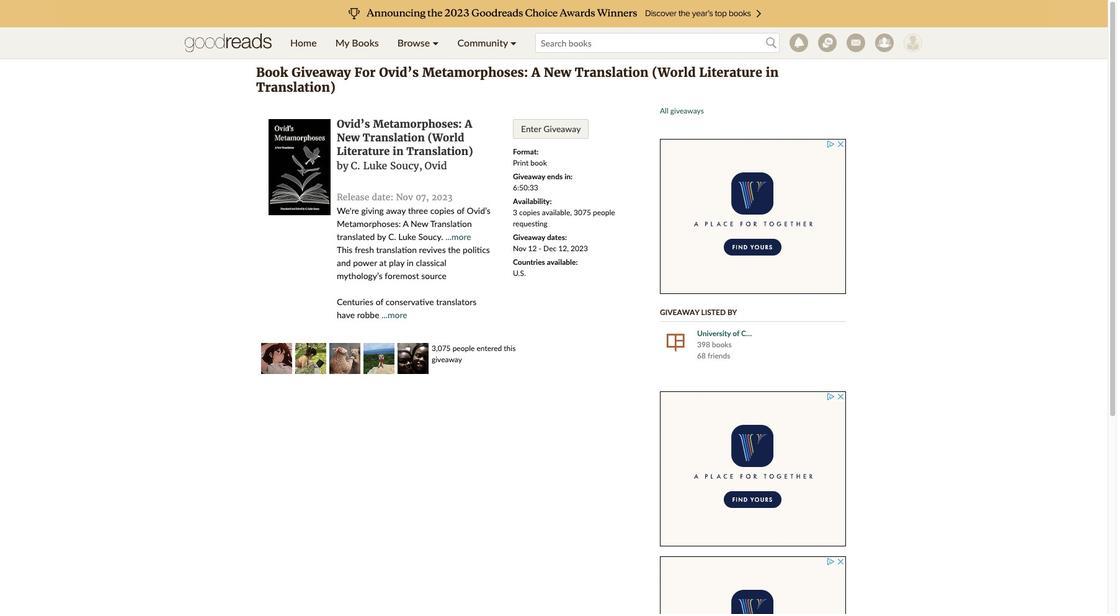 Task type: describe. For each thing, give the bounding box(es) containing it.
friend requests image
[[875, 33, 894, 52]]

c. luke soucy link
[[351, 160, 419, 172]]

university
[[697, 329, 731, 338]]

translation) inside "ovid's metamorphoses: a new translation (world literature in translation) by c. luke soucy , ovid"
[[406, 144, 473, 158]]

in for literature
[[766, 65, 779, 80]]

giveaway up 6:50:33
[[513, 172, 545, 181]]

we're giving away three copies of ovid's metamorphoses: a new translation translated by c. luke soucy.
[[337, 206, 491, 242]]

giveaway inside the book giveaway for ovid's metamorphoses: a new translation (world literature in translation)
[[292, 65, 351, 80]]

availability:
[[513, 197, 552, 206]]

soucy
[[390, 160, 419, 172]]

ovid's inside we're giving away three copies of ovid's metamorphoses: a new translation translated by c. luke soucy.
[[467, 206, 491, 216]]

0 horizontal spatial nov
[[396, 192, 413, 203]]

in:
[[565, 172, 573, 181]]

press
[[775, 329, 793, 338]]

print
[[513, 158, 529, 167]]

release
[[337, 192, 369, 203]]

398
[[697, 340, 710, 349]]

my
[[335, 37, 349, 48]]

new inside the book giveaway for ovid's metamorphoses: a new translation (world literature in translation)
[[544, 65, 571, 80]]

soucy.
[[418, 232, 443, 242]]

3,075
[[432, 344, 451, 353]]

translation inside "ovid's metamorphoses: a new translation (world literature in translation) by c. luke soucy , ovid"
[[363, 131, 425, 144]]

dates:
[[547, 233, 567, 242]]

test dummy image
[[904, 33, 922, 52]]

c. inside we're giving away three copies of ovid's metamorphoses: a new translation translated by c. luke soucy.
[[388, 232, 396, 242]]

ovid's inside the book giveaway for ovid's metamorphoses: a new translation (world literature in translation)
[[379, 65, 419, 80]]

6:50:33
[[513, 183, 538, 192]]

ovid link
[[425, 160, 447, 172]]

metamorphoses: inside we're giving away three copies of ovid's metamorphoses: a new translation translated by c. luke soucy.
[[337, 219, 401, 229]]

all giveaways
[[660, 106, 704, 115]]

format:
[[513, 147, 539, 156]]

centuries
[[337, 297, 373, 307]]

countries
[[513, 257, 545, 267]]

community
[[458, 37, 508, 48]]

0 horizontal spatial ...more link
[[382, 310, 407, 320]]

the
[[448, 245, 461, 255]]

available:
[[547, 257, 578, 267]]

fresh
[[355, 245, 374, 255]]

3075
[[574, 208, 591, 217]]

browse ▾
[[397, 37, 439, 48]]

12,
[[558, 244, 569, 253]]

available,
[[542, 208, 572, 217]]

books
[[712, 340, 732, 349]]

new inside we're giving away three copies of ovid's metamorphoses: a new translation translated by c. luke soucy.
[[411, 219, 428, 229]]

home link
[[281, 27, 326, 58]]

translation inside the book giveaway for ovid's metamorphoses: a new translation (world literature in translation)
[[575, 65, 649, 80]]

12
[[528, 244, 537, 253]]

university of california press 398 books 68 friends
[[697, 329, 793, 360]]

of for centuries of conservative translators have robbe
[[376, 297, 383, 307]]

ovid's inside "ovid's metamorphoses: a new translation (world literature in translation) by c. luke soucy , ovid"
[[337, 117, 370, 131]]

giving
[[361, 206, 384, 216]]

requesting
[[513, 219, 548, 228]]

giveaway
[[432, 355, 462, 364]]

release           date: nov 07, 2023
[[337, 192, 452, 203]]

giveaways
[[670, 106, 704, 115]]

▾ for community ▾
[[510, 37, 517, 48]]

07,
[[416, 192, 429, 203]]

1 advertisement region from the top
[[660, 139, 846, 294]]

people inside format: print book giveaway ends in: 6:50:33 availability: 3 copies available,         3075 people requesting giveaway dates: nov 12         - dec 12, 2023 countries available: u.s.
[[593, 208, 615, 217]]

listed
[[701, 308, 726, 317]]

translators
[[436, 297, 477, 307]]

2023 inside format: print book giveaway ends in: 6:50:33 availability: 3 copies available,         3075 people requesting giveaway dates: nov 12         - dec 12, 2023 countries available: u.s.
[[571, 244, 588, 253]]

centuries of conservative translators have robbe
[[337, 297, 477, 320]]

ends
[[547, 172, 563, 181]]

university of california press link
[[697, 328, 793, 339]]

books
[[352, 37, 379, 48]]

notifications image
[[790, 33, 808, 52]]

my books link
[[326, 27, 388, 58]]

enter
[[521, 123, 541, 134]]

3 advertisement region from the top
[[660, 556, 846, 614]]

community ▾ button
[[448, 27, 526, 58]]

giveaway up 12
[[513, 233, 545, 242]]

power
[[353, 258, 377, 268]]

browse ▾ button
[[388, 27, 448, 58]]

at
[[379, 258, 387, 268]]

inbox image
[[847, 33, 865, 52]]

we're
[[337, 206, 359, 216]]

date:
[[372, 192, 393, 203]]

-
[[539, 244, 542, 253]]

literature inside the book giveaway for ovid's metamorphoses: a new translation (world literature in translation)
[[699, 65, 762, 80]]

of for university of california press 398 books 68 friends
[[733, 329, 739, 338]]

68
[[697, 351, 706, 360]]

classical
[[416, 258, 447, 268]]

browse
[[397, 37, 430, 48]]

enter giveaway
[[521, 123, 581, 134]]

mythology's
[[337, 271, 383, 281]]

giveaway listed by
[[660, 308, 737, 317]]

source
[[421, 271, 447, 281]]

(world inside the book giveaway for ovid's metamorphoses: a new translation (world literature in translation)
[[652, 65, 696, 80]]

a inside "ovid's metamorphoses: a new translation (world literature in translation) by c. luke soucy , ovid"
[[465, 117, 472, 131]]

0 horizontal spatial 2023
[[432, 192, 452, 203]]

revives
[[419, 245, 446, 255]]

book
[[256, 65, 288, 80]]

by
[[728, 308, 737, 317]]

3
[[513, 208, 517, 217]]

in inside "ovid's metamorphoses: a new translation (world literature in translation) by c. luke soucy , ovid"
[[393, 144, 404, 158]]

format: print book giveaway ends in: 6:50:33 availability: 3 copies available,         3075 people requesting giveaway dates: nov 12         - dec 12, 2023 countries available: u.s.
[[513, 147, 615, 278]]



Task type: vqa. For each thing, say whether or not it's contained in the screenshot.
Translated
yes



Task type: locate. For each thing, give the bounding box(es) containing it.
menu
[[281, 27, 526, 58]]

0 horizontal spatial copies
[[430, 206, 455, 216]]

book giveaway for ovid's metamorphoses: a new translation (world literature in translation)
[[256, 65, 779, 95]]

1 horizontal spatial literature
[[699, 65, 762, 80]]

1 horizontal spatial people
[[593, 208, 615, 217]]

2 vertical spatial metamorphoses:
[[337, 219, 401, 229]]

1 vertical spatial ...more link
[[382, 310, 407, 320]]

1 vertical spatial of
[[376, 297, 383, 307]]

1 horizontal spatial ovid's
[[379, 65, 419, 80]]

translation)
[[256, 79, 336, 95], [406, 144, 473, 158]]

translation
[[376, 245, 417, 255]]

of up the
[[457, 206, 465, 216]]

my group discussions image
[[818, 33, 837, 52]]

0 vertical spatial people
[[593, 208, 615, 217]]

0 vertical spatial c.
[[351, 160, 360, 172]]

...more link down conservative in the left of the page
[[382, 310, 407, 320]]

ovid's metamorphoses: a new translation (world literature in translation) link
[[337, 117, 473, 158]]

people
[[593, 208, 615, 217], [453, 344, 475, 353]]

three
[[408, 206, 428, 216]]

0 horizontal spatial ovid's
[[337, 117, 370, 131]]

1 horizontal spatial translation
[[430, 219, 472, 229]]

0 vertical spatial in
[[766, 65, 779, 80]]

1 vertical spatial translation)
[[406, 144, 473, 158]]

0 vertical spatial literature
[[699, 65, 762, 80]]

ovid's down browse
[[379, 65, 419, 80]]

luke up translation on the top left of the page
[[398, 232, 416, 242]]

2 advertisement region from the top
[[660, 391, 846, 547]]

in inside the book giveaway for ovid's metamorphoses: a new translation (world literature in translation)
[[766, 65, 779, 80]]

1 vertical spatial people
[[453, 344, 475, 353]]

1 horizontal spatial translation)
[[406, 144, 473, 158]]

new down three
[[411, 219, 428, 229]]

politics
[[463, 245, 490, 255]]

0 vertical spatial new
[[544, 65, 571, 80]]

people up giveaway
[[453, 344, 475, 353]]

1 horizontal spatial c.
[[388, 232, 396, 242]]

metamorphoses:
[[422, 65, 528, 80], [373, 117, 462, 131], [337, 219, 401, 229]]

1 horizontal spatial ▾
[[510, 37, 517, 48]]

0 vertical spatial ovid's
[[379, 65, 419, 80]]

2 horizontal spatial new
[[544, 65, 571, 80]]

by up translation on the top left of the page
[[377, 232, 386, 242]]

2023 right 07,
[[432, 192, 452, 203]]

0 vertical spatial translation
[[575, 65, 649, 80]]

1 vertical spatial c.
[[388, 232, 396, 242]]

1 horizontal spatial new
[[411, 219, 428, 229]]

all
[[660, 106, 669, 115]]

new up enter giveaway at the top of the page
[[544, 65, 571, 80]]

2 vertical spatial translation
[[430, 219, 472, 229]]

translation
[[575, 65, 649, 80], [363, 131, 425, 144], [430, 219, 472, 229]]

new
[[544, 65, 571, 80], [337, 131, 360, 144], [411, 219, 428, 229]]

0 horizontal spatial new
[[337, 131, 360, 144]]

literature up giveaways
[[699, 65, 762, 80]]

(world up ovid link
[[428, 131, 464, 144]]

california
[[741, 329, 773, 338]]

2 ▾ from the left
[[510, 37, 517, 48]]

ovid's
[[379, 65, 419, 80], [337, 117, 370, 131], [467, 206, 491, 216]]

1 vertical spatial 2023
[[571, 244, 588, 253]]

0 vertical spatial 2023
[[432, 192, 452, 203]]

2023 right 12,
[[571, 244, 588, 253]]

ovid's metamorphoses: a new translation (world literature in translation) by c. luke soucy , ovid
[[337, 117, 473, 172]]

copies inside we're giving away three copies of ovid's metamorphoses: a new translation translated by c. luke soucy.
[[430, 206, 455, 216]]

friends
[[708, 351, 730, 360]]

0 horizontal spatial ...more
[[382, 310, 407, 320]]

people right 3075
[[593, 208, 615, 217]]

robbe
[[357, 310, 379, 320]]

Search for books to add to your shelves search field
[[535, 33, 780, 53]]

...more link up the
[[445, 232, 471, 242]]

a inside the book giveaway for ovid's metamorphoses: a new translation (world literature in translation)
[[532, 65, 540, 80]]

this fresh translation revives the politics and power at play in classical mythology's foremost source
[[337, 245, 490, 281]]

menu containing home
[[281, 27, 526, 58]]

of
[[457, 206, 465, 216], [376, 297, 383, 307], [733, 329, 739, 338]]

ovid's metamorphoses by c. luke soucy image
[[269, 119, 331, 215]]

translation) down home link
[[256, 79, 336, 95]]

ovid's up c. luke soucy link
[[337, 117, 370, 131]]

1 vertical spatial a
[[465, 117, 472, 131]]

0 horizontal spatial literature
[[337, 144, 390, 158]]

and
[[337, 258, 351, 268]]

2 vertical spatial a
[[403, 219, 408, 229]]

nov up away
[[396, 192, 413, 203]]

translation inside we're giving away three copies of ovid's metamorphoses: a new translation translated by c. luke soucy.
[[430, 219, 472, 229]]

people inside '3,075 people entered this giveaway'
[[453, 344, 475, 353]]

0 vertical spatial luke
[[363, 160, 387, 172]]

1 vertical spatial ovid's
[[337, 117, 370, 131]]

...more up the
[[445, 232, 471, 242]]

(world inside "ovid's metamorphoses: a new translation (world literature in translation) by c. luke soucy , ovid"
[[428, 131, 464, 144]]

ovid
[[425, 160, 447, 172]]

c. inside "ovid's metamorphoses: a new translation (world literature in translation) by c. luke soucy , ovid"
[[351, 160, 360, 172]]

c. up translation on the top left of the page
[[388, 232, 396, 242]]

this
[[504, 344, 516, 353]]

▾ right browse
[[433, 37, 439, 48]]

0 vertical spatial (world
[[652, 65, 696, 80]]

1 horizontal spatial 2023
[[571, 244, 588, 253]]

2 vertical spatial in
[[407, 258, 414, 268]]

2 vertical spatial of
[[733, 329, 739, 338]]

advertisement region
[[660, 139, 846, 294], [660, 391, 846, 547], [660, 556, 846, 614]]

book
[[531, 158, 547, 167]]

0 vertical spatial translation)
[[256, 79, 336, 95]]

(world down 'search books' text field
[[652, 65, 696, 80]]

3,075 people entered this giveaway
[[432, 344, 516, 364]]

2 horizontal spatial in
[[766, 65, 779, 80]]

translation) up ovid link
[[406, 144, 473, 158]]

▾
[[433, 37, 439, 48], [510, 37, 517, 48]]

home
[[290, 37, 317, 48]]

giveaway right enter
[[544, 123, 581, 134]]

a inside we're giving away three copies of ovid's metamorphoses: a new translation translated by c. luke soucy.
[[403, 219, 408, 229]]

0 vertical spatial ...more link
[[445, 232, 471, 242]]

literature inside "ovid's metamorphoses: a new translation (world literature in translation) by c. luke soucy , ovid"
[[337, 144, 390, 158]]

Search books text field
[[535, 33, 780, 53]]

in inside this fresh translation revives the politics and power at play in classical mythology's foremost source
[[407, 258, 414, 268]]

0 vertical spatial nov
[[396, 192, 413, 203]]

metamorphoses: down giving
[[337, 219, 401, 229]]

1 vertical spatial translation
[[363, 131, 425, 144]]

c.
[[351, 160, 360, 172], [388, 232, 396, 242]]

0 vertical spatial advertisement region
[[660, 139, 846, 294]]

1 horizontal spatial a
[[465, 117, 472, 131]]

2 vertical spatial new
[[411, 219, 428, 229]]

1 vertical spatial in
[[393, 144, 404, 158]]

1 horizontal spatial copies
[[519, 208, 540, 217]]

0 horizontal spatial ▾
[[433, 37, 439, 48]]

0 horizontal spatial translation
[[363, 131, 425, 144]]

entered
[[477, 344, 502, 353]]

2 horizontal spatial ovid's
[[467, 206, 491, 216]]

0 horizontal spatial people
[[453, 344, 475, 353]]

(world
[[652, 65, 696, 80], [428, 131, 464, 144]]

copies up requesting
[[519, 208, 540, 217]]

enter giveaway link
[[513, 119, 589, 139]]

foremost
[[385, 271, 419, 281]]

,
[[419, 160, 422, 172]]

metamorphoses: inside "ovid's metamorphoses: a new translation (world literature in translation) by c. luke soucy , ovid"
[[373, 117, 462, 131]]

1 vertical spatial advertisement region
[[660, 391, 846, 547]]

0 horizontal spatial by
[[337, 160, 349, 172]]

away
[[386, 206, 406, 216]]

nov inside format: print book giveaway ends in: 6:50:33 availability: 3 copies available,         3075 people requesting giveaway dates: nov 12         - dec 12, 2023 countries available: u.s.
[[513, 244, 526, 253]]

in for play
[[407, 258, 414, 268]]

of inside we're giving away three copies of ovid's metamorphoses: a new translation translated by c. luke soucy.
[[457, 206, 465, 216]]

in
[[766, 65, 779, 80], [393, 144, 404, 158], [407, 258, 414, 268]]

luke
[[363, 160, 387, 172], [398, 232, 416, 242]]

2 horizontal spatial a
[[532, 65, 540, 80]]

by inside "ovid's metamorphoses: a new translation (world literature in translation) by c. luke soucy , ovid"
[[337, 160, 349, 172]]

1 horizontal spatial by
[[377, 232, 386, 242]]

2 horizontal spatial translation
[[575, 65, 649, 80]]

metamorphoses: inside the book giveaway for ovid's metamorphoses: a new translation (world literature in translation)
[[422, 65, 528, 80]]

metamorphoses: up ,
[[373, 117, 462, 131]]

...more down conservative in the left of the page
[[382, 310, 407, 320]]

0 horizontal spatial (world
[[428, 131, 464, 144]]

2023
[[432, 192, 452, 203], [571, 244, 588, 253]]

0 horizontal spatial translation)
[[256, 79, 336, 95]]

play
[[389, 258, 405, 268]]

nov left 12
[[513, 244, 526, 253]]

luke inside we're giving away three copies of ovid's metamorphoses: a new translation translated by c. luke soucy.
[[398, 232, 416, 242]]

c. up release
[[351, 160, 360, 172]]

1 vertical spatial ...more
[[382, 310, 407, 320]]

all giveaways link
[[660, 106, 704, 115]]

1 vertical spatial nov
[[513, 244, 526, 253]]

of up robbe
[[376, 297, 383, 307]]

of left california on the right bottom
[[733, 329, 739, 338]]

discover the winners for the best books of the year in the 2023 goodreads choice awards image
[[58, 0, 1050, 27]]

ovid's left 3
[[467, 206, 491, 216]]

0 horizontal spatial a
[[403, 219, 408, 229]]

1 horizontal spatial of
[[457, 206, 465, 216]]

1 horizontal spatial ...more link
[[445, 232, 471, 242]]

1 horizontal spatial ...more
[[445, 232, 471, 242]]

...more link
[[445, 232, 471, 242], [382, 310, 407, 320]]

new inside "ovid's metamorphoses: a new translation (world literature in translation) by c. luke soucy , ovid"
[[337, 131, 360, 144]]

0 horizontal spatial luke
[[363, 160, 387, 172]]

translated
[[337, 232, 375, 242]]

metamorphoses: down community
[[422, 65, 528, 80]]

...more
[[445, 232, 471, 242], [382, 310, 407, 320]]

have
[[337, 310, 355, 320]]

conservative
[[386, 297, 434, 307]]

1 vertical spatial new
[[337, 131, 360, 144]]

by up release
[[337, 160, 349, 172]]

translation up c. luke soucy link
[[363, 131, 425, 144]]

translation) inside the book giveaway for ovid's metamorphoses: a new translation (world literature in translation)
[[256, 79, 336, 95]]

community ▾
[[458, 37, 517, 48]]

0 vertical spatial a
[[532, 65, 540, 80]]

1 ▾ from the left
[[433, 37, 439, 48]]

this
[[337, 245, 353, 255]]

1 vertical spatial by
[[377, 232, 386, 242]]

nov
[[396, 192, 413, 203], [513, 244, 526, 253]]

literature up c. luke soucy link
[[337, 144, 390, 158]]

2 vertical spatial ovid's
[[467, 206, 491, 216]]

▾ for browse ▾
[[433, 37, 439, 48]]

translation down 'search books' text field
[[575, 65, 649, 80]]

0 vertical spatial by
[[337, 160, 349, 172]]

1 vertical spatial metamorphoses:
[[373, 117, 462, 131]]

1 horizontal spatial nov
[[513, 244, 526, 253]]

1 vertical spatial luke
[[398, 232, 416, 242]]

translation up soucy.
[[430, 219, 472, 229]]

1 vertical spatial (world
[[428, 131, 464, 144]]

of inside "university of california press 398 books 68 friends"
[[733, 329, 739, 338]]

1 horizontal spatial in
[[407, 258, 414, 268]]

of inside centuries of conservative translators have robbe
[[376, 297, 383, 307]]

a
[[532, 65, 540, 80], [465, 117, 472, 131], [403, 219, 408, 229]]

1 horizontal spatial (world
[[652, 65, 696, 80]]

giveaway left listed
[[660, 308, 699, 317]]

new up c. luke soucy link
[[337, 131, 360, 144]]

giveaway down home link
[[292, 65, 351, 80]]

2 vertical spatial advertisement region
[[660, 556, 846, 614]]

copies right three
[[430, 206, 455, 216]]

0 vertical spatial of
[[457, 206, 465, 216]]

copies inside format: print book giveaway ends in: 6:50:33 availability: 3 copies available,         3075 people requesting giveaway dates: nov 12         - dec 12, 2023 countries available: u.s.
[[519, 208, 540, 217]]

dec
[[543, 244, 557, 253]]

0 horizontal spatial of
[[376, 297, 383, 307]]

by
[[337, 160, 349, 172], [377, 232, 386, 242]]

luke inside "ovid's metamorphoses: a new translation (world literature in translation) by c. luke soucy , ovid"
[[363, 160, 387, 172]]

luke left soucy
[[363, 160, 387, 172]]

by inside we're giving away three copies of ovid's metamorphoses: a new translation translated by c. luke soucy.
[[377, 232, 386, 242]]

0 vertical spatial metamorphoses:
[[422, 65, 528, 80]]

for
[[354, 65, 376, 80]]

1 vertical spatial literature
[[337, 144, 390, 158]]

0 horizontal spatial in
[[393, 144, 404, 158]]

1 horizontal spatial luke
[[398, 232, 416, 242]]

literature
[[699, 65, 762, 80], [337, 144, 390, 158]]

0 horizontal spatial c.
[[351, 160, 360, 172]]

2 horizontal spatial of
[[733, 329, 739, 338]]

my books
[[335, 37, 379, 48]]

u.s.
[[513, 269, 526, 278]]

0 vertical spatial ...more
[[445, 232, 471, 242]]

▾ right community
[[510, 37, 517, 48]]



